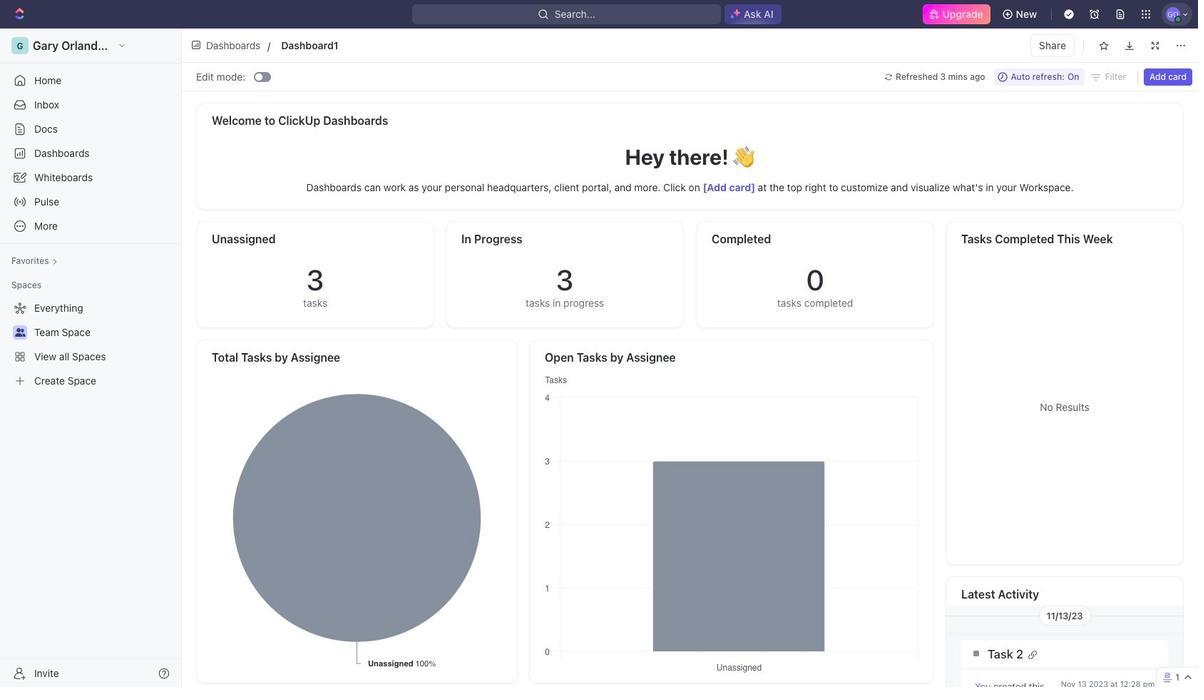 Task type: describe. For each thing, give the bounding box(es) containing it.
gary orlando's workspace, , element
[[11, 37, 29, 54]]



Task type: locate. For each thing, give the bounding box(es) containing it.
tree inside the sidebar navigation
[[6, 297, 176, 392]]

user group image
[[15, 328, 25, 337]]

sidebar navigation
[[0, 29, 185, 687]]

tree
[[6, 297, 176, 392]]

None text field
[[281, 36, 598, 54]]



Task type: vqa. For each thing, say whether or not it's contained in the screenshot.
Sidebar navigation
yes



